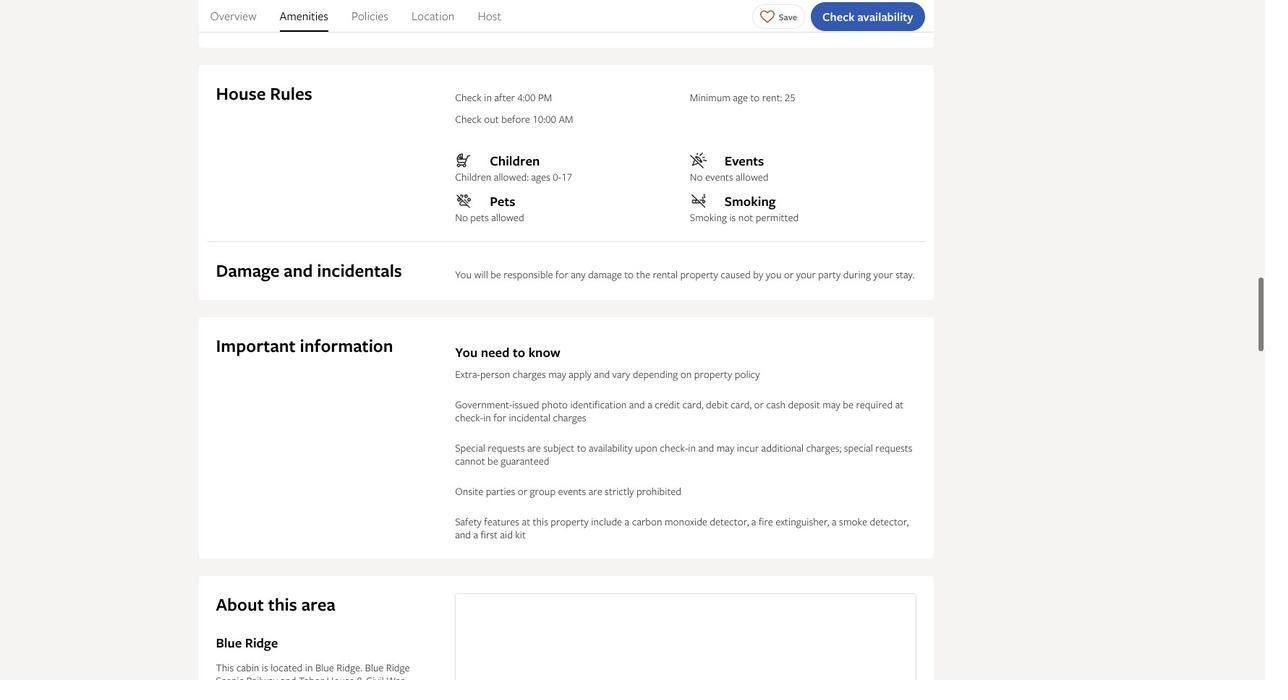 Task type: locate. For each thing, give the bounding box(es) containing it.
your left party
[[797, 268, 816, 282]]

tabor
[[299, 675, 324, 681]]

0 vertical spatial check-
[[455, 411, 484, 425]]

1 vertical spatial ridge
[[386, 662, 410, 675]]

a left smoke
[[832, 516, 837, 529]]

by
[[754, 268, 764, 282]]

0 vertical spatial is
[[730, 211, 736, 225]]

requests
[[488, 442, 525, 455], [876, 442, 913, 455]]

is right cabin
[[262, 662, 268, 675]]

2 you from the top
[[455, 344, 478, 362]]

1 vertical spatial is
[[262, 662, 268, 675]]

1 horizontal spatial is
[[730, 211, 736, 225]]

age
[[733, 91, 748, 104]]

allowed up not
[[736, 170, 769, 184]]

0 horizontal spatial are
[[528, 442, 541, 455]]

allowed right pets
[[492, 211, 524, 225]]

check- right upon
[[660, 442, 688, 455]]

a inside government-issued photo identification and a credit card, debit card, or cash deposit may be required at check-in for incidental charges
[[648, 398, 653, 412]]

check left after
[[455, 91, 482, 104]]

save button
[[752, 4, 806, 29]]

children for children allowed: ages 0-17
[[455, 170, 492, 184]]

check in after 4:00 pm
[[455, 91, 552, 104]]

0 horizontal spatial card,
[[683, 398, 704, 412]]

1 vertical spatial or
[[754, 398, 764, 412]]

1 horizontal spatial may
[[717, 442, 735, 455]]

0 horizontal spatial your
[[797, 268, 816, 282]]

is
[[730, 211, 736, 225], [262, 662, 268, 675]]

0 horizontal spatial house
[[216, 82, 266, 106]]

1 horizontal spatial events
[[706, 170, 734, 184]]

0 horizontal spatial requests
[[488, 442, 525, 455]]

1 horizontal spatial for
[[556, 268, 569, 282]]

ridge right civil
[[386, 662, 410, 675]]

0 horizontal spatial allowed
[[492, 211, 524, 225]]

0 horizontal spatial or
[[518, 485, 528, 499]]

card, left debit
[[683, 398, 704, 412]]

1 vertical spatial you
[[455, 344, 478, 362]]

for left issued at bottom left
[[494, 411, 507, 425]]

blue right '&'
[[365, 662, 384, 675]]

guaranteed
[[501, 455, 550, 468]]

check-
[[455, 411, 484, 425], [660, 442, 688, 455]]

at right 'aid'
[[522, 516, 531, 529]]

the
[[636, 268, 651, 282]]

and
[[284, 259, 313, 283], [594, 368, 610, 382], [629, 398, 645, 412], [699, 442, 714, 455], [455, 529, 471, 542], [281, 675, 296, 681]]

events
[[706, 170, 734, 184], [558, 485, 586, 499]]

property down onsite parties or group events are strictly prohibited
[[551, 516, 589, 529]]

property right on
[[695, 368, 733, 382]]

card, right debit
[[731, 398, 752, 412]]

children left allowed: at the top of page
[[455, 170, 492, 184]]

list
[[199, 0, 934, 32]]

1 vertical spatial charges
[[553, 411, 587, 425]]

1 vertical spatial no
[[455, 211, 468, 225]]

0 vertical spatial charges
[[513, 368, 546, 382]]

at right required
[[896, 398, 904, 412]]

issued
[[513, 398, 539, 412]]

you left the will
[[455, 268, 472, 282]]

0 vertical spatial may
[[549, 368, 567, 382]]

are
[[528, 442, 541, 455], [589, 485, 603, 499]]

check right save
[[823, 8, 855, 24]]

in up special
[[484, 411, 491, 425]]

extinguisher,
[[776, 516, 830, 529]]

check left out
[[455, 112, 482, 126]]

1 your from the left
[[797, 268, 816, 282]]

1 vertical spatial allowed
[[492, 211, 524, 225]]

events
[[725, 152, 764, 170]]

subject
[[544, 442, 575, 455]]

0 vertical spatial property
[[681, 268, 719, 282]]

this
[[533, 516, 549, 529], [268, 594, 297, 618]]

may left apply
[[549, 368, 567, 382]]

check out before 10:00 am
[[455, 112, 573, 126]]

charges
[[513, 368, 546, 382], [553, 411, 587, 425]]

1 horizontal spatial detector,
[[870, 516, 909, 529]]

0 vertical spatial this
[[533, 516, 549, 529]]

a left carbon
[[625, 516, 630, 529]]

1 horizontal spatial charges
[[553, 411, 587, 425]]

be left required
[[843, 398, 854, 412]]

amenities link
[[280, 0, 329, 32]]

during
[[844, 268, 871, 282]]

0 vertical spatial for
[[556, 268, 569, 282]]

monoxide
[[665, 516, 708, 529]]

or right you
[[784, 268, 794, 282]]

0 horizontal spatial this
[[268, 594, 297, 618]]

2 vertical spatial property
[[551, 516, 589, 529]]

blue up this
[[216, 635, 242, 653]]

include
[[591, 516, 622, 529]]

detector, right smoke
[[870, 516, 909, 529]]

1 you from the top
[[455, 268, 472, 282]]

0 horizontal spatial charges
[[513, 368, 546, 382]]

or inside government-issued photo identification and a credit card, debit card, or cash deposit may be required at check-in for incidental charges
[[754, 398, 764, 412]]

for
[[556, 268, 569, 282], [494, 411, 507, 425]]

1 horizontal spatial at
[[896, 398, 904, 412]]

charges down know
[[513, 368, 546, 382]]

children allowed: ages 0-17
[[455, 170, 573, 184]]

safety features at this property include a carbon monoxide detector, a fire extinguisher, a smoke detector, and a first aid kit
[[455, 516, 909, 542]]

be inside special requests are subject to availability upon check-in and may incur additional charges; special requests cannot be guaranteed
[[488, 455, 498, 468]]

blue left ridge.
[[315, 662, 334, 675]]

0 horizontal spatial detector,
[[710, 516, 749, 529]]

2 horizontal spatial or
[[784, 268, 794, 282]]

1 vertical spatial for
[[494, 411, 507, 425]]

no for pets
[[455, 211, 468, 225]]

2 vertical spatial be
[[488, 455, 498, 468]]

location link
[[412, 0, 455, 32]]

house left rules
[[216, 82, 266, 106]]

minimum
[[690, 91, 731, 104]]

1 horizontal spatial availability
[[858, 8, 914, 24]]

check- inside government-issued photo identification and a credit card, debit card, or cash deposit may be required at check-in for incidental charges
[[455, 411, 484, 425]]

1 vertical spatial be
[[843, 398, 854, 412]]

0 horizontal spatial may
[[549, 368, 567, 382]]

1 horizontal spatial house
[[327, 675, 354, 681]]

0 vertical spatial no
[[690, 170, 703, 184]]

2 horizontal spatial may
[[823, 398, 841, 412]]

house left '&'
[[327, 675, 354, 681]]

2 detector, from the left
[[870, 516, 909, 529]]

check
[[823, 8, 855, 24], [455, 91, 482, 104], [455, 112, 482, 126]]

1 vertical spatial may
[[823, 398, 841, 412]]

may inside government-issued photo identification and a credit card, debit card, or cash deposit may be required at check-in for incidental charges
[[823, 398, 841, 412]]

at inside safety features at this property include a carbon monoxide detector, a fire extinguisher, a smoke detector, and a first aid kit
[[522, 516, 531, 529]]

at
[[896, 398, 904, 412], [522, 516, 531, 529]]

in right located at bottom
[[305, 662, 313, 675]]

vary
[[613, 368, 631, 382]]

debit
[[706, 398, 728, 412]]

0 horizontal spatial events
[[558, 485, 586, 499]]

1 horizontal spatial no
[[690, 170, 703, 184]]

may
[[549, 368, 567, 382], [823, 398, 841, 412], [717, 442, 735, 455]]

rental
[[653, 268, 678, 282]]

about
[[216, 594, 264, 618]]

allowed for pets
[[492, 211, 524, 225]]

for left any
[[556, 268, 569, 282]]

fire
[[759, 516, 773, 529]]

list containing overview
[[199, 0, 934, 32]]

0 vertical spatial at
[[896, 398, 904, 412]]

1 vertical spatial this
[[268, 594, 297, 618]]

you
[[455, 268, 472, 282], [455, 344, 478, 362]]

blue
[[216, 635, 242, 653], [315, 662, 334, 675], [365, 662, 384, 675]]

1 horizontal spatial or
[[754, 398, 764, 412]]

1 horizontal spatial your
[[874, 268, 894, 282]]

is left not
[[730, 211, 736, 225]]

0 vertical spatial or
[[784, 268, 794, 282]]

scenic
[[216, 675, 244, 681]]

no left pets
[[455, 211, 468, 225]]

property
[[681, 268, 719, 282], [695, 368, 733, 382], [551, 516, 589, 529]]

smoking for smoking
[[725, 193, 776, 211]]

smoking down no events allowed
[[725, 193, 776, 211]]

2 vertical spatial may
[[717, 442, 735, 455]]

and left credit
[[629, 398, 645, 412]]

a
[[648, 398, 653, 412], [625, 516, 630, 529], [752, 516, 757, 529], [832, 516, 837, 529], [474, 529, 478, 542]]

check- up special
[[455, 411, 484, 425]]

no left events
[[690, 170, 703, 184]]

in inside special requests are subject to availability upon check-in and may incur additional charges; special requests cannot be guaranteed
[[688, 442, 696, 455]]

0 horizontal spatial for
[[494, 411, 507, 425]]

and left incur
[[699, 442, 714, 455]]

this right kit
[[533, 516, 549, 529]]

at inside government-issued photo identification and a credit card, debit card, or cash deposit may be required at check-in for incidental charges
[[896, 398, 904, 412]]

or left group
[[518, 485, 528, 499]]

be right the will
[[491, 268, 501, 282]]

policies
[[352, 8, 389, 24]]

charges inside government-issued photo identification and a credit card, debit card, or cash deposit may be required at check-in for incidental charges
[[553, 411, 587, 425]]

allowed for events
[[736, 170, 769, 184]]

be right the cannot
[[488, 455, 498, 468]]

responsible
[[504, 268, 553, 282]]

and right the damage
[[284, 259, 313, 283]]

1 vertical spatial availability
[[589, 442, 633, 455]]

be
[[491, 268, 501, 282], [843, 398, 854, 412], [488, 455, 498, 468]]

amenities
[[280, 8, 329, 24]]

prohibited
[[637, 485, 682, 499]]

railway
[[246, 675, 278, 681]]

allowed:
[[494, 170, 529, 184]]

are left subject
[[528, 442, 541, 455]]

photo
[[542, 398, 568, 412]]

permitted
[[756, 211, 799, 225]]

check for check in after 4:00 pm
[[455, 91, 482, 104]]

house rules
[[216, 82, 312, 106]]

0 vertical spatial house
[[216, 82, 266, 106]]

0 horizontal spatial check-
[[455, 411, 484, 425]]

requests right special at the bottom right
[[876, 442, 913, 455]]

1 horizontal spatial this
[[533, 516, 549, 529]]

1 horizontal spatial card,
[[731, 398, 752, 412]]

may left incur
[[717, 442, 735, 455]]

1 horizontal spatial requests
[[876, 442, 913, 455]]

are left the strictly
[[589, 485, 603, 499]]

smoking left not
[[690, 211, 727, 225]]

and left first
[[455, 529, 471, 542]]

you up extra-
[[455, 344, 478, 362]]

and left "tabor" in the bottom of the page
[[281, 675, 296, 681]]

your left stay.
[[874, 268, 894, 282]]

charges up subject
[[553, 411, 587, 425]]

kit
[[515, 529, 526, 542]]

1 vertical spatial house
[[327, 675, 354, 681]]

1 vertical spatial are
[[589, 485, 603, 499]]

events up smoking is not permitted
[[706, 170, 734, 184]]

0 horizontal spatial ridge
[[245, 635, 278, 653]]

0 vertical spatial allowed
[[736, 170, 769, 184]]

1 vertical spatial check
[[455, 91, 482, 104]]

0 vertical spatial events
[[706, 170, 734, 184]]

17
[[562, 170, 573, 184]]

1 horizontal spatial allowed
[[736, 170, 769, 184]]

1 vertical spatial at
[[522, 516, 531, 529]]

detector, left "fire"
[[710, 516, 749, 529]]

0 horizontal spatial no
[[455, 211, 468, 225]]

events right group
[[558, 485, 586, 499]]

a left credit
[[648, 398, 653, 412]]

before
[[502, 112, 530, 126]]

ridge inside this cabin is located in blue ridge. blue ridge scenic railway and tabor house & civil wa
[[386, 662, 410, 675]]

your
[[797, 268, 816, 282], [874, 268, 894, 282]]

1 horizontal spatial check-
[[660, 442, 688, 455]]

card,
[[683, 398, 704, 412], [731, 398, 752, 412]]

0 horizontal spatial is
[[262, 662, 268, 675]]

and inside special requests are subject to availability upon check-in and may incur additional charges; special requests cannot be guaranteed
[[699, 442, 714, 455]]

1 horizontal spatial ridge
[[386, 662, 410, 675]]

host link
[[478, 0, 502, 32]]

aid
[[500, 529, 513, 542]]

0 horizontal spatial at
[[522, 516, 531, 529]]

to right subject
[[577, 442, 587, 455]]

check inside button
[[823, 8, 855, 24]]

children for children
[[490, 152, 540, 170]]

0 horizontal spatial availability
[[589, 442, 633, 455]]

in inside this cabin is located in blue ridge. blue ridge scenic railway and tabor house & civil wa
[[305, 662, 313, 675]]

2 vertical spatial check
[[455, 112, 482, 126]]

0 vertical spatial you
[[455, 268, 472, 282]]

apply
[[569, 368, 592, 382]]

in down government-issued photo identification and a credit card, debit card, or cash deposit may be required at check-in for incidental charges
[[688, 442, 696, 455]]

to left the
[[625, 268, 634, 282]]

1 vertical spatial check-
[[660, 442, 688, 455]]

ridge up cabin
[[245, 635, 278, 653]]

0 vertical spatial are
[[528, 442, 541, 455]]

this left area
[[268, 594, 297, 618]]

property right rental
[[681, 268, 719, 282]]

a left "fire"
[[752, 516, 757, 529]]

2 card, from the left
[[731, 398, 752, 412]]

civil
[[366, 675, 384, 681]]

extra-
[[455, 368, 480, 382]]

is inside this cabin is located in blue ridge. blue ridge scenic railway and tabor house & civil wa
[[262, 662, 268, 675]]

after
[[495, 91, 515, 104]]

smoking
[[725, 193, 776, 211], [690, 211, 727, 225]]

or left cash
[[754, 398, 764, 412]]

may right deposit
[[823, 398, 841, 412]]

0 vertical spatial check
[[823, 8, 855, 24]]

cabin
[[236, 662, 259, 675]]

this cabin is located in blue ridge. blue ridge scenic railway and tabor house & civil wa
[[216, 662, 436, 681]]

area
[[302, 594, 336, 618]]

0 vertical spatial availability
[[858, 8, 914, 24]]

children down "check out before 10:00 am" on the left of page
[[490, 152, 540, 170]]

onsite parties or group events are strictly prohibited
[[455, 485, 682, 499]]

requests right special
[[488, 442, 525, 455]]

smoking for smoking is not permitted
[[690, 211, 727, 225]]

party
[[819, 268, 841, 282]]



Task type: describe. For each thing, give the bounding box(es) containing it.
minimum age to rent: 25
[[690, 91, 796, 104]]

carbon
[[632, 516, 663, 529]]

located
[[271, 662, 303, 675]]

strictly
[[605, 485, 634, 499]]

you
[[766, 268, 782, 282]]

0 vertical spatial ridge
[[245, 635, 278, 653]]

2 your from the left
[[874, 268, 894, 282]]

no pets allowed
[[455, 211, 524, 225]]

safety
[[455, 516, 482, 529]]

2 requests from the left
[[876, 442, 913, 455]]

0 vertical spatial be
[[491, 268, 501, 282]]

damage and incidentals
[[216, 259, 402, 283]]

on
[[681, 368, 692, 382]]

required
[[856, 398, 893, 412]]

1 detector, from the left
[[710, 516, 749, 529]]

rent:
[[763, 91, 783, 104]]

person
[[480, 368, 510, 382]]

availability inside button
[[858, 8, 914, 24]]

features
[[484, 516, 520, 529]]

government-issued photo identification and a credit card, debit card, or cash deposit may be required at check-in for incidental charges
[[455, 398, 904, 425]]

pets
[[490, 193, 516, 211]]

onsite
[[455, 485, 484, 499]]

you will be responsible for any damage to the rental property caused by you or your party during your stay.
[[455, 268, 915, 282]]

deposit
[[788, 398, 821, 412]]

incidental
[[509, 411, 551, 425]]

pets
[[471, 211, 489, 225]]

first
[[481, 529, 498, 542]]

to right the need
[[513, 344, 526, 362]]

to right age
[[751, 91, 760, 104]]

10:00
[[533, 112, 556, 126]]

important
[[216, 335, 296, 358]]

1 card, from the left
[[683, 398, 704, 412]]

1 vertical spatial events
[[558, 485, 586, 499]]

group
[[530, 485, 556, 499]]

in left after
[[484, 91, 492, 104]]

rules
[[270, 82, 312, 106]]

smoking is not permitted
[[690, 211, 799, 225]]

out
[[484, 112, 499, 126]]

and left vary
[[594, 368, 610, 382]]

ridge.
[[337, 662, 363, 675]]

no events allowed
[[690, 170, 769, 184]]

government-
[[455, 398, 513, 412]]

check for check out before 10:00 am
[[455, 112, 482, 126]]

extra-person charges may apply and vary depending on property policy
[[455, 368, 760, 382]]

1 vertical spatial property
[[695, 368, 733, 382]]

need
[[481, 344, 510, 362]]

know
[[529, 344, 561, 362]]

for inside government-issued photo identification and a credit card, debit card, or cash deposit may be required at check-in for incidental charges
[[494, 411, 507, 425]]

1 requests from the left
[[488, 442, 525, 455]]

cash
[[767, 398, 786, 412]]

you need to know
[[455, 344, 561, 362]]

am
[[559, 112, 573, 126]]

property inside safety features at this property include a carbon monoxide detector, a fire extinguisher, a smoke detector, and a first aid kit
[[551, 516, 589, 529]]

special
[[844, 442, 873, 455]]

any
[[571, 268, 586, 282]]

be inside government-issued photo identification and a credit card, debit card, or cash deposit may be required at check-in for incidental charges
[[843, 398, 854, 412]]

caused
[[721, 268, 751, 282]]

special
[[455, 442, 486, 455]]

charges;
[[806, 442, 842, 455]]

host
[[478, 8, 502, 24]]

you for you need to know
[[455, 344, 478, 362]]

will
[[474, 268, 488, 282]]

save
[[779, 10, 798, 23]]

check availability button
[[811, 2, 925, 31]]

25
[[785, 91, 796, 104]]

credit
[[655, 398, 680, 412]]

no for events
[[690, 170, 703, 184]]

depending
[[633, 368, 678, 382]]

pm
[[538, 91, 552, 104]]

check availability
[[823, 8, 914, 24]]

smoke
[[840, 516, 868, 529]]

about this area
[[216, 594, 336, 618]]

&
[[357, 675, 364, 681]]

availability inside special requests are subject to availability upon check-in and may incur additional charges; special requests cannot be guaranteed
[[589, 442, 633, 455]]

damage
[[216, 259, 280, 283]]

stay.
[[896, 268, 915, 282]]

in inside government-issued photo identification and a credit card, debit card, or cash deposit may be required at check-in for incidental charges
[[484, 411, 491, 425]]

and inside this cabin is located in blue ridge. blue ridge scenic railway and tabor house & civil wa
[[281, 675, 296, 681]]

policies link
[[352, 0, 389, 32]]

you for you will be responsible for any damage to the rental property caused by you or your party during your stay.
[[455, 268, 472, 282]]

1 horizontal spatial blue
[[315, 662, 334, 675]]

ages
[[531, 170, 551, 184]]

this inside safety features at this property include a carbon monoxide detector, a fire extinguisher, a smoke detector, and a first aid kit
[[533, 516, 549, 529]]

identification
[[571, 398, 627, 412]]

house inside this cabin is located in blue ridge. blue ridge scenic railway and tabor house & civil wa
[[327, 675, 354, 681]]

may inside special requests are subject to availability upon check-in and may incur additional charges; special requests cannot be guaranteed
[[717, 442, 735, 455]]

4:00
[[518, 91, 536, 104]]

damage
[[588, 268, 622, 282]]

overview
[[210, 8, 257, 24]]

to inside special requests are subject to availability upon check-in and may incur additional charges; special requests cannot be guaranteed
[[577, 442, 587, 455]]

2 horizontal spatial blue
[[365, 662, 384, 675]]

and inside government-issued photo identification and a credit card, debit card, or cash deposit may be required at check-in for incidental charges
[[629, 398, 645, 412]]

information
[[300, 335, 393, 358]]

upon
[[635, 442, 658, 455]]

overview link
[[210, 0, 257, 32]]

0 horizontal spatial blue
[[216, 635, 242, 653]]

incidentals
[[317, 259, 402, 283]]

additional
[[762, 442, 804, 455]]

2 vertical spatial or
[[518, 485, 528, 499]]

a left first
[[474, 529, 478, 542]]

check- inside special requests are subject to availability upon check-in and may incur additional charges; special requests cannot be guaranteed
[[660, 442, 688, 455]]

important information
[[216, 335, 393, 358]]

location
[[412, 8, 455, 24]]

check for check availability
[[823, 8, 855, 24]]

parties
[[486, 485, 516, 499]]

special requests are subject to availability upon check-in and may incur additional charges; special requests cannot be guaranteed
[[455, 442, 913, 468]]

1 horizontal spatial are
[[589, 485, 603, 499]]

and inside safety features at this property include a carbon monoxide detector, a fire extinguisher, a smoke detector, and a first aid kit
[[455, 529, 471, 542]]

blue ridge
[[216, 635, 278, 653]]

are inside special requests are subject to availability upon check-in and may incur additional charges; special requests cannot be guaranteed
[[528, 442, 541, 455]]



Task type: vqa. For each thing, say whether or not it's contained in the screenshot.


